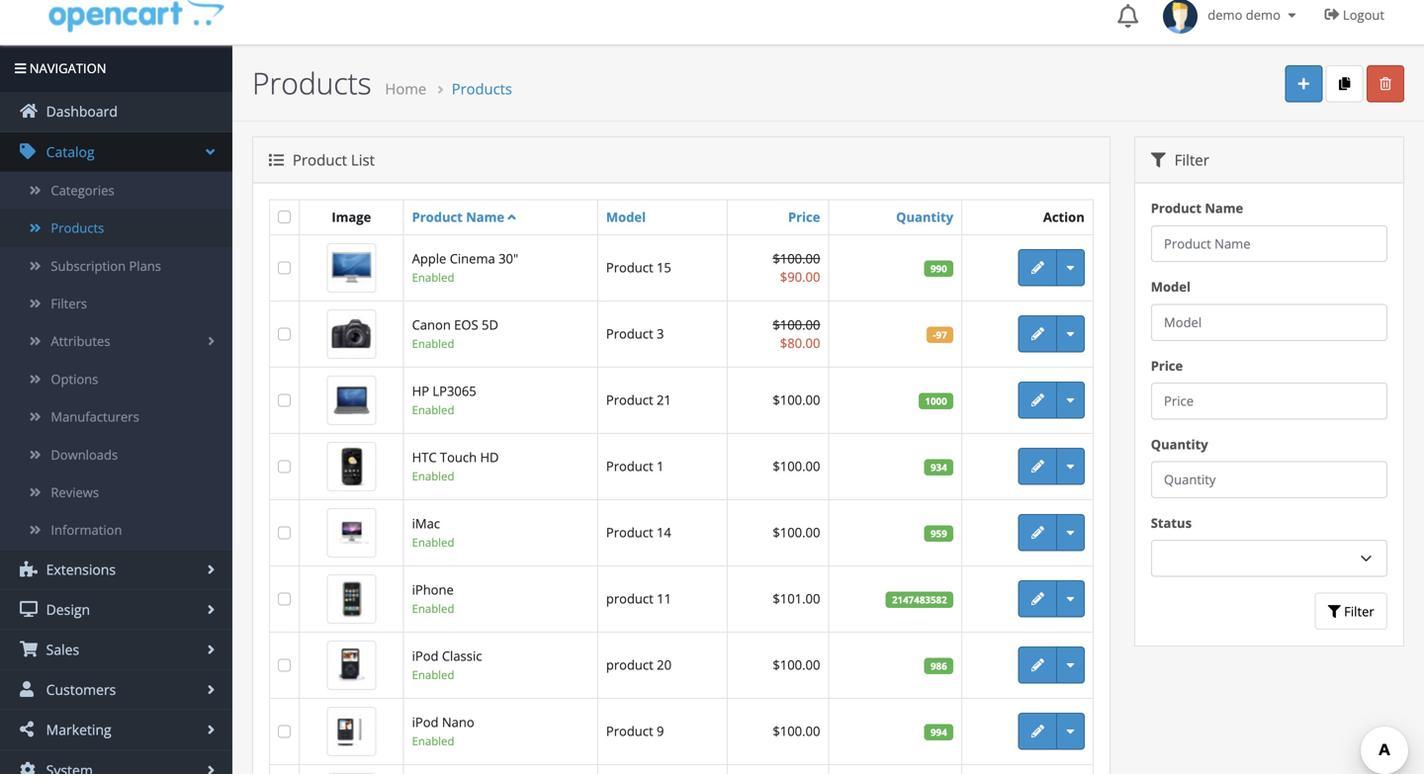Task type: locate. For each thing, give the bounding box(es) containing it.
hd
[[480, 449, 499, 467]]

eos
[[454, 316, 478, 334]]

name
[[1205, 199, 1244, 217], [466, 208, 505, 226]]

enabled down classic
[[412, 668, 454, 683]]

1 vertical spatial caret down image
[[1067, 460, 1075, 473]]

1 vertical spatial filter
[[1341, 603, 1375, 621]]

products up "product list"
[[252, 63, 372, 103]]

canon eos 5d image
[[327, 309, 376, 359]]

caret down image for product 11
[[1067, 593, 1075, 606]]

dashboard
[[43, 102, 118, 121]]

demo left the sign out alt 'icon'
[[1246, 6, 1281, 24]]

9
[[657, 723, 664, 741]]

price
[[788, 208, 821, 226], [1151, 357, 1183, 375]]

product left 21 at the bottom of the page
[[606, 391, 654, 409]]

copy image
[[1339, 77, 1351, 90]]

7 enabled from the top
[[412, 668, 454, 683]]

filters
[[51, 295, 87, 313]]

0 vertical spatial quantity
[[896, 208, 954, 226]]

$100.00 for product 20
[[773, 657, 821, 674]]

downloads
[[51, 446, 118, 464]]

attributes
[[51, 333, 110, 350]]

2 product from the top
[[606, 657, 654, 674]]

0 horizontal spatial products link
[[0, 209, 232, 247]]

plans
[[129, 257, 161, 275]]

edit image for product 3
[[1032, 328, 1045, 341]]

enabled inside hp lp3065 enabled
[[412, 402, 454, 418]]

extensions link
[[0, 550, 232, 590]]

0 horizontal spatial model
[[606, 208, 646, 226]]

3 edit image from the top
[[1032, 527, 1045, 539]]

0 horizontal spatial quantity
[[896, 208, 954, 226]]

filter
[[1171, 150, 1210, 170], [1341, 603, 1375, 621]]

quantity up 990
[[896, 208, 954, 226]]

hp lp3065 image
[[327, 376, 376, 425]]

2 ipod from the top
[[412, 714, 439, 732]]

5 $100.00 from the top
[[773, 524, 821, 542]]

shopping cart image
[[20, 642, 38, 657]]

filter for filter icon
[[1171, 150, 1210, 170]]

2 caret down image from the top
[[1067, 460, 1075, 473]]

product 15
[[606, 259, 672, 277]]

nano
[[442, 714, 475, 732]]

subscription
[[51, 257, 126, 275]]

1 edit image from the top
[[1032, 261, 1045, 274]]

filter inside button
[[1341, 603, 1375, 621]]

subscription plans link
[[0, 247, 232, 285]]

filter image
[[1151, 153, 1166, 167]]

product left the 14
[[606, 524, 654, 542]]

product 21
[[606, 391, 672, 409]]

4 edit image from the top
[[1032, 593, 1045, 606]]

1 horizontal spatial quantity
[[1151, 436, 1209, 454]]

0 vertical spatial ipod
[[412, 648, 439, 665]]

1 demo from the left
[[1208, 6, 1243, 24]]

caret down image for product 1
[[1067, 460, 1075, 473]]

enabled down the nano
[[412, 734, 454, 749]]

ipod for ipod nano
[[412, 714, 439, 732]]

home link
[[385, 79, 427, 99]]

1 vertical spatial ipod
[[412, 714, 439, 732]]

2 vertical spatial edit image
[[1032, 725, 1045, 738]]

0 vertical spatial edit image
[[1032, 261, 1045, 274]]

demo
[[1208, 6, 1243, 24], [1246, 6, 1281, 24]]

0 horizontal spatial demo
[[1208, 6, 1243, 24]]

product name
[[1151, 199, 1244, 217], [412, 208, 505, 226]]

1 enabled from the top
[[412, 270, 454, 285]]

$100.00
[[773, 250, 821, 268], [773, 316, 821, 334], [773, 391, 821, 409], [773, 458, 821, 476], [773, 524, 821, 542], [773, 657, 821, 674], [773, 723, 821, 741]]

4 $100.00 from the top
[[773, 458, 821, 476]]

None checkbox
[[278, 211, 291, 224], [278, 527, 291, 539], [278, 659, 291, 672], [278, 211, 291, 224], [278, 527, 291, 539], [278, 659, 291, 672]]

manufacturers link
[[0, 398, 232, 436]]

products link up subscription plans
[[0, 209, 232, 247]]

edit image for product 15
[[1032, 261, 1045, 274]]

price link
[[788, 208, 821, 226]]

quantity up 'status'
[[1151, 436, 1209, 454]]

7 $100.00 from the top
[[773, 723, 821, 741]]

user image
[[20, 682, 38, 698]]

marketing link
[[0, 711, 232, 750]]

imac
[[412, 515, 440, 533]]

list image
[[269, 153, 284, 167]]

design
[[43, 600, 90, 619]]

caret down image for product 15
[[1067, 261, 1075, 274]]

list
[[351, 150, 375, 170]]

11
[[657, 590, 672, 608]]

enabled down apple
[[412, 270, 454, 285]]

990
[[931, 262, 947, 275]]

enabled down htc
[[412, 469, 454, 484]]

product left 20
[[606, 657, 654, 674]]

customers link
[[0, 671, 232, 710]]

20
[[657, 657, 672, 674]]

logout
[[1343, 6, 1385, 24]]

21
[[657, 391, 672, 409]]

Model text field
[[1151, 304, 1388, 341]]

ipod nano image
[[327, 707, 376, 757]]

1 vertical spatial product
[[606, 657, 654, 674]]

enabled
[[412, 270, 454, 285], [412, 336, 454, 352], [412, 402, 454, 418], [412, 469, 454, 484], [412, 535, 454, 550], [412, 601, 454, 617], [412, 668, 454, 683], [412, 734, 454, 749]]

1 product from the top
[[606, 590, 654, 608]]

4 enabled from the top
[[412, 469, 454, 484]]

product name up cinema at the top
[[412, 208, 505, 226]]

$100.00 for product 9
[[773, 723, 821, 741]]

sales link
[[0, 631, 232, 670]]

caret down image
[[1284, 8, 1300, 21], [1067, 261, 1075, 274], [1067, 394, 1075, 407], [1067, 527, 1075, 539], [1067, 593, 1075, 606], [1067, 659, 1075, 672], [1067, 725, 1075, 738]]

product left 11
[[606, 590, 654, 608]]

options link
[[0, 360, 232, 398]]

1 caret down image from the top
[[1067, 328, 1075, 341]]

1 horizontal spatial price
[[1151, 357, 1183, 375]]

product left 15
[[606, 259, 654, 277]]

edit image
[[1032, 261, 1045, 274], [1032, 460, 1045, 473], [1032, 725, 1045, 738]]

demo right demo demo icon
[[1208, 6, 1243, 24]]

caret down image for product 14
[[1067, 527, 1075, 539]]

action
[[1044, 208, 1085, 226]]

product left list
[[293, 150, 347, 170]]

products down categories
[[51, 219, 104, 237]]

enabled down imac
[[412, 535, 454, 550]]

0 vertical spatial caret down image
[[1067, 328, 1075, 341]]

name up product name text box
[[1205, 199, 1244, 217]]

1 horizontal spatial filter
[[1341, 603, 1375, 621]]

ipod inside ipod classic enabled
[[412, 648, 439, 665]]

0 horizontal spatial product name
[[412, 208, 505, 226]]

enabled inside ipod nano enabled
[[412, 734, 454, 749]]

edit image
[[1032, 328, 1045, 341], [1032, 394, 1045, 407], [1032, 527, 1045, 539], [1032, 593, 1045, 606], [1032, 659, 1045, 672]]

2 edit image from the top
[[1032, 460, 1045, 473]]

enabled inside htc touch hd enabled
[[412, 469, 454, 484]]

1 horizontal spatial product name
[[1151, 199, 1244, 217]]

add new image
[[1299, 77, 1310, 90]]

product left 9 in the left bottom of the page
[[606, 723, 654, 741]]

ipod for ipod classic
[[412, 648, 439, 665]]

0 horizontal spatial name
[[466, 208, 505, 226]]

0 vertical spatial price
[[788, 208, 821, 226]]

$80.00
[[780, 334, 821, 352]]

products right home
[[452, 79, 512, 99]]

edit image for product 20
[[1032, 659, 1045, 672]]

product 20
[[606, 657, 672, 674]]

products link right home
[[452, 79, 512, 99]]

1 edit image from the top
[[1032, 328, 1045, 341]]

$90.00
[[780, 268, 821, 286]]

edit image for product 9
[[1032, 725, 1045, 738]]

1 vertical spatial edit image
[[1032, 460, 1045, 473]]

sales
[[43, 641, 79, 659]]

model link
[[606, 208, 646, 226]]

products
[[252, 63, 372, 103], [452, 79, 512, 99], [51, 219, 104, 237]]

6 $100.00 from the top
[[773, 657, 821, 674]]

name up cinema at the top
[[466, 208, 505, 226]]

canon eos 5d enabled
[[412, 316, 498, 352]]

ipod
[[412, 648, 439, 665], [412, 714, 439, 732]]

0 horizontal spatial filter
[[1171, 150, 1210, 170]]

3 edit image from the top
[[1032, 725, 1045, 738]]

ipod left the nano
[[412, 714, 439, 732]]

1 vertical spatial products link
[[0, 209, 232, 247]]

bell image
[[1118, 4, 1139, 28]]

1 ipod from the top
[[412, 648, 439, 665]]

catalog link
[[0, 132, 232, 172]]

1 horizontal spatial model
[[1151, 278, 1191, 296]]

cinema
[[450, 250, 495, 268]]

ipod left classic
[[412, 648, 439, 665]]

0 vertical spatial model
[[606, 208, 646, 226]]

product name down filter icon
[[1151, 199, 1244, 217]]

logout link
[[1310, 0, 1405, 45]]

enabled down canon
[[412, 336, 454, 352]]

ipod classic image
[[327, 641, 376, 690]]

bars image
[[15, 62, 26, 75]]

lp3065
[[433, 382, 477, 400]]

caret down image for product 20
[[1067, 659, 1075, 672]]

demo demo image
[[1164, 0, 1198, 34]]

home image
[[20, 103, 38, 119]]

8 enabled from the top
[[412, 734, 454, 749]]

$100.00 $90.00
[[773, 250, 821, 286]]

0 vertical spatial filter
[[1171, 150, 1210, 170]]

imac enabled
[[412, 515, 454, 550]]

model
[[606, 208, 646, 226], [1151, 278, 1191, 296]]

product
[[606, 590, 654, 608], [606, 657, 654, 674]]

customers
[[43, 681, 116, 700]]

ipod classic enabled
[[412, 648, 482, 683]]

product 9
[[606, 723, 664, 741]]

product for hp lp3065
[[606, 391, 654, 409]]

1
[[657, 458, 664, 476]]

5 edit image from the top
[[1032, 659, 1045, 672]]

caret down image
[[1067, 328, 1075, 341], [1067, 460, 1075, 473]]

2 edit image from the top
[[1032, 394, 1045, 407]]

product left 1
[[606, 458, 654, 476]]

0 vertical spatial products link
[[452, 79, 512, 99]]

3 enabled from the top
[[412, 402, 454, 418]]

apple cinema 30" enabled
[[412, 250, 519, 285]]

enabled down iphone at left
[[412, 601, 454, 617]]

1 horizontal spatial demo
[[1246, 6, 1281, 24]]

enabled down hp
[[412, 402, 454, 418]]

1 vertical spatial quantity
[[1151, 436, 1209, 454]]

2 enabled from the top
[[412, 336, 454, 352]]

30"
[[499, 250, 519, 268]]

options
[[51, 370, 98, 388]]

products link
[[452, 79, 512, 99], [0, 209, 232, 247]]

0 vertical spatial product
[[606, 590, 654, 608]]

2 horizontal spatial products
[[452, 79, 512, 99]]

1000
[[925, 395, 947, 408]]

opencart image
[[47, 0, 225, 33]]

caret down image for product 9
[[1067, 725, 1075, 738]]

quantity
[[896, 208, 954, 226], [1151, 436, 1209, 454]]

enabled inside ipod classic enabled
[[412, 668, 454, 683]]

ipod inside ipod nano enabled
[[412, 714, 439, 732]]

filter for filter image
[[1341, 603, 1375, 621]]

apple cinema 30" image
[[327, 243, 376, 293]]

None checkbox
[[278, 261, 291, 274], [278, 328, 291, 341], [278, 394, 291, 407], [278, 460, 291, 473], [278, 593, 291, 606], [278, 725, 291, 738], [278, 261, 291, 274], [278, 328, 291, 341], [278, 394, 291, 407], [278, 460, 291, 473], [278, 593, 291, 606], [278, 725, 291, 738]]

product for apple cinema 30"
[[606, 259, 654, 277]]

3 $100.00 from the top
[[773, 391, 821, 409]]

product left 3
[[606, 325, 654, 343]]

1 vertical spatial price
[[1151, 357, 1183, 375]]



Task type: describe. For each thing, give the bounding box(es) containing it.
1 horizontal spatial products link
[[452, 79, 512, 99]]

product 3
[[606, 325, 664, 343]]

canon
[[412, 316, 451, 334]]

1 vertical spatial model
[[1151, 278, 1191, 296]]

$100.00 $80.00
[[773, 316, 821, 352]]

navigation
[[26, 59, 106, 77]]

demo demo
[[1198, 6, 1284, 24]]

product down filter icon
[[1151, 199, 1202, 217]]

ipod nano enabled
[[412, 714, 475, 749]]

-97
[[933, 328, 947, 342]]

enabled inside apple cinema 30" enabled
[[412, 270, 454, 285]]

dashboard link
[[0, 92, 232, 131]]

image
[[332, 208, 371, 226]]

design link
[[0, 591, 232, 630]]

downloads link
[[0, 436, 232, 474]]

categories link
[[0, 172, 232, 209]]

2 $100.00 from the top
[[773, 316, 821, 334]]

97
[[936, 328, 947, 342]]

reviews link
[[0, 474, 232, 512]]

5 enabled from the top
[[412, 535, 454, 550]]

product for product 11
[[606, 590, 654, 608]]

classic
[[442, 648, 482, 665]]

edit image for product 14
[[1032, 527, 1045, 539]]

hp lp3065 enabled
[[412, 382, 477, 418]]

product list
[[289, 150, 375, 170]]

14
[[657, 524, 672, 542]]

information
[[51, 521, 122, 539]]

quantity link
[[896, 208, 954, 226]]

1 $100.00 from the top
[[773, 250, 821, 268]]

reviews
[[51, 484, 99, 502]]

caret down image for product 3
[[1067, 328, 1075, 341]]

home
[[385, 79, 427, 99]]

iphone image
[[327, 575, 376, 624]]

Product Name text field
[[1151, 225, 1388, 262]]

manufacturers
[[51, 408, 139, 426]]

caret down image for product 21
[[1067, 394, 1075, 407]]

filters link
[[0, 285, 232, 323]]

edit image for product 11
[[1032, 593, 1045, 606]]

categories
[[51, 181, 114, 199]]

product for product 20
[[606, 657, 654, 674]]

touch
[[440, 449, 477, 467]]

product 11
[[606, 590, 672, 608]]

marketing
[[43, 721, 111, 740]]

apple
[[412, 250, 446, 268]]

2 demo from the left
[[1246, 6, 1281, 24]]

-
[[933, 328, 936, 342]]

0 horizontal spatial products
[[51, 219, 104, 237]]

cog image
[[20, 762, 38, 775]]

product name link
[[412, 208, 516, 226]]

iphone enabled
[[412, 581, 454, 617]]

htc touch hd image
[[327, 442, 376, 491]]

desktop image
[[20, 601, 38, 617]]

986
[[931, 660, 947, 673]]

15
[[657, 259, 672, 277]]

tag image
[[20, 143, 38, 159]]

959
[[931, 527, 947, 541]]

6 enabled from the top
[[412, 601, 454, 617]]

edit image for product 1
[[1032, 460, 1045, 473]]

934
[[931, 461, 947, 474]]

1 horizontal spatial name
[[1205, 199, 1244, 217]]

product for imac
[[606, 524, 654, 542]]

catalog
[[43, 142, 95, 161]]

1 horizontal spatial products
[[252, 63, 372, 103]]

extensions
[[43, 560, 116, 579]]

delete image
[[1380, 77, 1392, 90]]

2147483582
[[892, 594, 947, 607]]

994
[[931, 726, 947, 739]]

product for htc touch hd
[[606, 458, 654, 476]]

Price text field
[[1151, 383, 1388, 420]]

hp
[[412, 382, 429, 400]]

product up apple
[[412, 208, 463, 226]]

Quantity text field
[[1151, 462, 1388, 499]]

3
[[657, 325, 664, 343]]

puzzle piece image
[[20, 561, 38, 577]]

subscription plans
[[51, 257, 161, 275]]

iphone
[[412, 581, 454, 599]]

enabled inside canon eos 5d enabled
[[412, 336, 454, 352]]

product for ipod nano
[[606, 723, 654, 741]]

edit image for product 21
[[1032, 394, 1045, 407]]

$100.00 for product 21
[[773, 391, 821, 409]]

$101.00
[[773, 590, 821, 608]]

product 1
[[606, 458, 664, 476]]

htc
[[412, 449, 437, 467]]

information link
[[0, 512, 232, 549]]

5d
[[482, 316, 498, 334]]

product 14
[[606, 524, 672, 542]]

htc touch hd enabled
[[412, 449, 499, 484]]

attributes link
[[0, 323, 232, 360]]

sign out alt image
[[1325, 7, 1340, 22]]

filter image
[[1328, 605, 1341, 618]]

$100.00 for product 1
[[773, 458, 821, 476]]

$100.00 for product 14
[[773, 524, 821, 542]]

filter button
[[1315, 593, 1388, 630]]

product for canon eos 5d
[[606, 325, 654, 343]]

demo demo link
[[1154, 0, 1310, 45]]

0 horizontal spatial price
[[788, 208, 821, 226]]

share alt image
[[20, 722, 38, 738]]

imac image
[[327, 508, 376, 558]]



Task type: vqa. For each thing, say whether or not it's contained in the screenshot.


